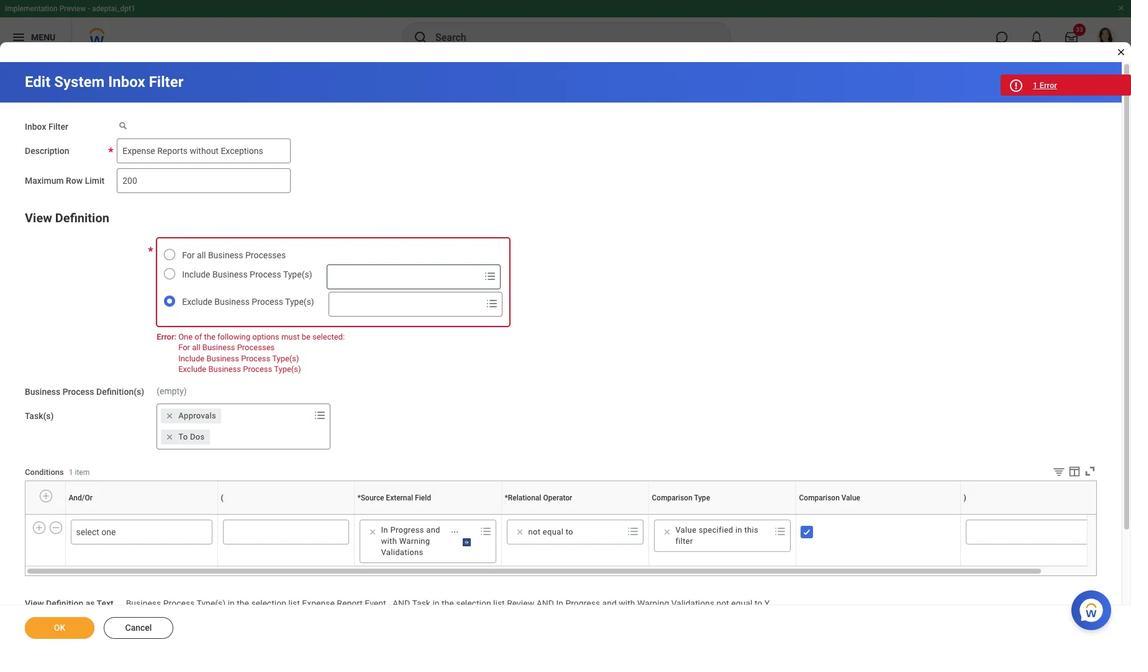 Task type: describe. For each thing, give the bounding box(es) containing it.
1 horizontal spatial )
[[1028, 515, 1029, 515]]

1 horizontal spatial source
[[425, 515, 426, 515]]

0 horizontal spatial )
[[964, 494, 967, 502]]

1 inside conditions 1 item
[[69, 469, 73, 477]]

2 selection from the left
[[456, 599, 491, 609]]

include business process type(s)
[[182, 269, 312, 279]]

the inside error: one of the following options must be selected: for all business processes include business process type(s) exclude business process type(s)
[[204, 332, 215, 342]]

x small image for approvals
[[164, 410, 176, 423]]

1 horizontal spatial not
[[717, 599, 729, 609]]

1 vertical spatial relational
[[572, 515, 575, 515]]

x small image for in progress and with warning validations
[[366, 526, 379, 539]]

include inside error: one of the following options must be selected: for all business processes include business process type(s) exclude business process type(s)
[[178, 354, 205, 363]]

not inside not equal to element
[[528, 528, 541, 537]]

validations inside in progress and with warning validations
[[381, 548, 423, 557]]

options
[[252, 332, 279, 342]]

maximum row limit
[[25, 176, 105, 186]]

0 vertical spatial for
[[182, 250, 195, 260]]

definition(s)
[[96, 387, 144, 397]]

1 list from the left
[[288, 599, 300, 609]]

review
[[507, 599, 534, 609]]

0 vertical spatial include
[[182, 269, 210, 279]]

0 vertical spatial all
[[197, 250, 206, 260]]

1 and from the left
[[393, 599, 410, 609]]

comparison type
[[652, 494, 710, 502]]

conditions 1 item
[[25, 468, 90, 477]]

2 horizontal spatial the
[[442, 599, 454, 609]]

business process definition(s)
[[25, 387, 144, 397]]

search image
[[413, 30, 428, 45]]

close environment banner image
[[1118, 4, 1125, 12]]

all inside error: one of the following options must be selected: for all business processes include business process type(s) exclude business process type(s)
[[192, 343, 200, 352]]

1 horizontal spatial in
[[433, 599, 440, 609]]

2 list from the left
[[493, 599, 505, 609]]

0 horizontal spatial source
[[361, 494, 384, 502]]

) button
[[1028, 515, 1029, 515]]

exclude inside error: one of the following options must be selected: for all business processes include business process type(s) exclude business process type(s)
[[178, 365, 206, 374]]

value specified in this filter element
[[676, 525, 763, 547]]

x small image for to dos
[[164, 431, 176, 444]]

filter
[[676, 537, 693, 546]]

row element containing in progress and with warning validations
[[25, 516, 1131, 566]]

preview
[[59, 4, 86, 13]]

following
[[217, 332, 250, 342]]

error: one of the following options must be selected: for all business processes include business process type(s) exclude business process type(s)
[[157, 332, 347, 374]]

error:
[[157, 332, 176, 342]]

select to filter grid data image
[[1052, 465, 1066, 478]]

must
[[281, 332, 300, 342]]

minus image
[[52, 523, 60, 534]]

to dos
[[178, 432, 205, 442]]

view definition
[[25, 210, 109, 225]]

for inside error: one of the following options must be selected: for all business processes include business process type(s) exclude business process type(s)
[[178, 343, 190, 352]]

as
[[86, 599, 95, 609]]

to dos element
[[178, 432, 205, 443]]

prompts image for exclude business process type(s)
[[484, 296, 499, 311]]

value specified in this filter
[[676, 526, 759, 546]]

approvals
[[178, 411, 216, 421]]

1 error
[[1033, 81, 1057, 90]]

0 vertical spatial relational
[[508, 494, 541, 502]]

specified
[[699, 526, 733, 535]]

fullscreen image
[[1084, 465, 1097, 478]]

equal inside not equal to element
[[543, 528, 564, 537]]

exclamation image
[[1011, 81, 1021, 91]]

inbox large image
[[1066, 31, 1078, 43]]

1 vertical spatial equal
[[731, 599, 753, 609]]

definition for view definition
[[55, 210, 109, 225]]

of
[[195, 332, 202, 342]]

approvals element
[[178, 411, 216, 422]]

2 and from the left
[[537, 599, 554, 609]]

implementation preview -   adeptai_dpt1 banner
[[0, 0, 1131, 57]]

not equal to
[[528, 528, 573, 537]]

0 vertical spatial (
[[221, 494, 223, 502]]

conditions
[[25, 468, 64, 477]]

0 vertical spatial processes
[[245, 250, 286, 260]]

relational operator button
[[572, 515, 578, 515]]

1 vertical spatial value
[[879, 515, 881, 515]]

notifications large image
[[1031, 31, 1043, 43]]

task(s)
[[25, 411, 54, 421]]

business process type(s) in the selection list expense report event   and task in the selection list review and in progress and with warning validations not equal to y
[[126, 599, 770, 609]]

1 selection from the left
[[251, 599, 286, 609]]

1 vertical spatial operator
[[575, 515, 577, 515]]

1 horizontal spatial the
[[237, 599, 249, 609]]

value inside value specified in this filter
[[676, 526, 697, 535]]

processes inside error: one of the following options must be selected: for all business processes include business process type(s) exclude business process type(s)
[[237, 343, 275, 352]]

1 vertical spatial field
[[429, 515, 430, 515]]

view definition as text
[[25, 599, 113, 609]]

row
[[66, 176, 83, 186]]

1 horizontal spatial external
[[427, 515, 429, 515]]

check small image
[[799, 525, 814, 540]]

ok button
[[25, 618, 94, 639]]

and/or button
[[140, 515, 143, 515]]

items selected list box
[[157, 406, 311, 447]]

this
[[745, 526, 759, 535]]

to inside "option"
[[566, 528, 573, 537]]

adeptai_dpt1
[[92, 4, 135, 13]]

close edit system inbox filter image
[[1116, 47, 1126, 57]]

expense
[[302, 599, 335, 609]]

Description text field
[[117, 138, 291, 163]]

source external field button
[[425, 515, 431, 515]]

( button
[[285, 515, 286, 515]]

-
[[88, 4, 90, 13]]

prompts image for task(s)
[[313, 408, 328, 423]]

1 vertical spatial warning
[[637, 599, 669, 609]]

1 vertical spatial to
[[755, 599, 763, 609]]

implementation preview -   adeptai_dpt1
[[5, 4, 135, 13]]

1 horizontal spatial filter
[[149, 73, 184, 91]]

not equal to, press delete to clear value. option
[[511, 525, 578, 540]]

0 vertical spatial exclude
[[182, 297, 212, 307]]

comparison value column header
[[796, 515, 961, 516]]

progress inside in progress and with warning validations
[[390, 526, 424, 535]]

toolbar inside view definition group
[[1043, 465, 1097, 481]]

selected:
[[313, 332, 345, 342]]

prompts image for filter
[[773, 524, 787, 539]]

in progress and with warning validations
[[381, 526, 440, 557]]

1 horizontal spatial and
[[602, 599, 617, 609]]



Task type: locate. For each thing, give the bounding box(es) containing it.
1 left error
[[1033, 81, 1038, 90]]

x small image inside approvals, press delete to clear value. option
[[164, 410, 176, 423]]

0 vertical spatial external
[[386, 494, 413, 502]]

0 horizontal spatial selection
[[251, 599, 286, 609]]

1 vertical spatial definition
[[46, 599, 83, 609]]

1 horizontal spatial validations
[[671, 599, 715, 609]]

value
[[842, 494, 860, 502], [879, 515, 881, 515], [676, 526, 697, 535]]

2 * from the left
[[505, 494, 508, 502]]

row element up not equal to
[[25, 482, 1131, 515]]

implementation
[[5, 4, 58, 13]]

1 vertical spatial include
[[178, 354, 205, 363]]

profile logan mcneil element
[[1089, 24, 1124, 51]]

1 horizontal spatial in
[[556, 599, 563, 609]]

and inside in progress and with warning validations
[[426, 526, 440, 535]]

plus image
[[41, 491, 50, 502], [35, 523, 43, 534]]

1 horizontal spatial with
[[619, 599, 635, 609]]

x small image for value specified in this filter
[[661, 526, 673, 539]]

external up in progress and with warning validations
[[386, 494, 413, 502]]

equal down 'and/or ( source external field relational operator comparison type comparison value )'
[[543, 528, 564, 537]]

not left y
[[717, 599, 729, 609]]

field up in progress and with warning validations, press delete to clear value. option
[[429, 515, 430, 515]]

0 horizontal spatial and
[[393, 599, 410, 609]]

relational up not equal to
[[572, 515, 575, 515]]

1 row element from the top
[[25, 482, 1131, 515]]

(
[[221, 494, 223, 502], [285, 515, 286, 515]]

x small image inside value specified in this filter, press delete to clear value. option
[[661, 526, 673, 539]]

relational up the not equal to, press delete to clear value. "option"
[[508, 494, 541, 502]]

0 vertical spatial search field
[[327, 266, 480, 288]]

limit
[[85, 176, 105, 186]]

2 row element from the top
[[25, 516, 1131, 566]]

plus image down the conditions
[[41, 491, 50, 502]]

inbox filter
[[25, 122, 68, 132]]

equal left y
[[731, 599, 753, 609]]

1 prompts image from the left
[[478, 524, 493, 539]]

view definition button
[[25, 210, 109, 225]]

0 vertical spatial in
[[381, 526, 388, 535]]

prompts image
[[482, 269, 497, 284], [484, 296, 499, 311], [313, 408, 328, 423]]

)
[[964, 494, 967, 502], [1028, 515, 1029, 515]]

to left y
[[755, 599, 763, 609]]

edit system inbox filter
[[25, 73, 184, 91]]

and right review
[[537, 599, 554, 609]]

related actions image
[[450, 528, 459, 537]]

definition for view definition as text
[[46, 599, 83, 609]]

view down maximum
[[25, 210, 52, 225]]

to
[[566, 528, 573, 537], [755, 599, 763, 609]]

with inside in progress and with warning validations
[[381, 537, 397, 546]]

external up in progress and with warning validations, press delete to clear value. option
[[427, 515, 429, 515]]

list
[[288, 599, 300, 609], [493, 599, 505, 609]]

and/or for and/or ( source external field relational operator comparison type comparison value )
[[140, 515, 142, 515]]

in inside in progress and with warning validations
[[381, 526, 388, 535]]

0 horizontal spatial list
[[288, 599, 300, 609]]

0 horizontal spatial external
[[386, 494, 413, 502]]

prompts image left check small image
[[773, 524, 787, 539]]

and/or for and/or
[[69, 494, 93, 502]]

for
[[182, 250, 195, 260], [178, 343, 190, 352]]

validations
[[381, 548, 423, 557], [671, 599, 715, 609]]

2 prompts image from the left
[[625, 524, 640, 539]]

2 vertical spatial value
[[676, 526, 697, 535]]

x small image inside to dos, press delete to clear value. option
[[164, 431, 176, 444]]

x small image for not equal to
[[513, 526, 526, 539]]

0 horizontal spatial to
[[566, 528, 573, 537]]

0 horizontal spatial in
[[228, 599, 235, 609]]

definition up "ok"
[[46, 599, 83, 609]]

y
[[765, 599, 770, 609]]

and/or ( source external field relational operator comparison type comparison value )
[[140, 515, 1029, 515]]

1 vertical spatial processes
[[237, 343, 275, 352]]

1 horizontal spatial prompts image
[[625, 524, 640, 539]]

for all business processes
[[182, 250, 286, 260]]

in inside value specified in this filter
[[736, 526, 742, 535]]

1 horizontal spatial (
[[285, 515, 286, 515]]

0 vertical spatial definition
[[55, 210, 109, 225]]

view for view definition as text
[[25, 599, 44, 609]]

0 vertical spatial row element
[[25, 482, 1131, 515]]

0 vertical spatial not
[[528, 528, 541, 537]]

0 horizontal spatial not
[[528, 528, 541, 537]]

value specified in this filter, press delete to clear value. option
[[658, 525, 768, 547]]

process
[[250, 269, 281, 279], [252, 297, 283, 307], [241, 354, 270, 363], [243, 365, 272, 374], [63, 387, 94, 397], [163, 599, 195, 609]]

prompts image for warning
[[478, 524, 493, 539]]

Maximum Row Limit text field
[[117, 168, 291, 193]]

definition
[[55, 210, 109, 225], [46, 599, 83, 609]]

0 vertical spatial x small image
[[164, 431, 176, 444]]

1 inside button
[[1033, 81, 1038, 90]]

relational
[[508, 494, 541, 502], [572, 515, 575, 515]]

edit system inbox filter dialog
[[0, 0, 1131, 650]]

definition down row
[[55, 210, 109, 225]]

0 vertical spatial 1
[[1033, 81, 1038, 90]]

be
[[302, 332, 311, 342]]

x small image left not equal to element
[[513, 526, 526, 539]]

x small image
[[164, 410, 176, 423], [366, 526, 379, 539], [661, 526, 673, 539]]

to dos, press delete to clear value. option
[[161, 430, 210, 445]]

2 horizontal spatial x small image
[[661, 526, 673, 539]]

business
[[208, 250, 243, 260], [212, 269, 248, 279], [214, 297, 250, 307], [202, 343, 235, 352], [207, 354, 239, 363], [208, 365, 241, 374], [25, 387, 60, 397], [126, 599, 161, 609]]

1 vertical spatial not
[[717, 599, 729, 609]]

1 vertical spatial in
[[556, 599, 563, 609]]

operator up the not equal to, press delete to clear value. "option"
[[575, 515, 577, 515]]

2 horizontal spatial in
[[736, 526, 742, 535]]

exclude business process type(s)
[[182, 297, 314, 307]]

for down the one
[[178, 343, 190, 352]]

1 vertical spatial and/or
[[140, 515, 142, 515]]

0 horizontal spatial (
[[221, 494, 223, 502]]

prompts image right related actions icon
[[478, 524, 493, 539]]

to
[[178, 432, 188, 442]]

1 left 'item'
[[69, 469, 73, 477]]

row element
[[25, 482, 1131, 515], [25, 516, 1131, 566]]

operator up relational operator button
[[543, 494, 572, 502]]

and left task
[[393, 599, 410, 609]]

one
[[178, 332, 193, 342]]

0 vertical spatial operator
[[543, 494, 572, 502]]

1 vertical spatial validations
[[671, 599, 715, 609]]

click to view/edit grid preferences image
[[1068, 465, 1082, 478]]

item
[[75, 469, 90, 477]]

1 vertical spatial 1
[[69, 469, 73, 477]]

1 horizontal spatial 1
[[1033, 81, 1038, 90]]

1 vertical spatial source
[[425, 515, 426, 515]]

field
[[415, 494, 431, 502], [429, 515, 430, 515]]

x small image left filter
[[661, 526, 673, 539]]

1 horizontal spatial inbox
[[108, 73, 145, 91]]

0 horizontal spatial inbox
[[25, 122, 46, 132]]

processes up include business process type(s) on the left
[[245, 250, 286, 260]]

in
[[736, 526, 742, 535], [228, 599, 235, 609], [433, 599, 440, 609]]

include down for all business processes
[[182, 269, 210, 279]]

1 horizontal spatial selection
[[456, 599, 491, 609]]

x small image left in progress and with warning validations
[[366, 526, 379, 539]]

0 horizontal spatial equal
[[543, 528, 564, 537]]

system
[[54, 73, 105, 91]]

0 horizontal spatial x small image
[[164, 431, 176, 444]]

all up include business process type(s) on the left
[[197, 250, 206, 260]]

0 vertical spatial with
[[381, 537, 397, 546]]

Search field
[[327, 266, 480, 288], [329, 293, 482, 315]]

0 vertical spatial )
[[964, 494, 967, 502]]

inbox up description
[[25, 122, 46, 132]]

0 vertical spatial plus image
[[41, 491, 50, 502]]

0 vertical spatial value
[[842, 494, 860, 502]]

description
[[25, 146, 69, 156]]

plus image for source external field
[[41, 491, 50, 502]]

1 vertical spatial x small image
[[513, 526, 526, 539]]

cancel
[[125, 623, 152, 633]]

1 horizontal spatial value
[[842, 494, 860, 502]]

0 vertical spatial view
[[25, 210, 52, 225]]

0 horizontal spatial value
[[676, 526, 697, 535]]

in progress and with warning validations, press delete to clear value. option
[[364, 525, 473, 559]]

row element down relational operator button
[[25, 516, 1131, 566]]

inbox right the system
[[108, 73, 145, 91]]

0 vertical spatial field
[[415, 494, 431, 502]]

1 vertical spatial progress
[[566, 599, 600, 609]]

x small image down '(empty)'
[[164, 410, 176, 423]]

include down the one
[[178, 354, 205, 363]]

prompts image for include business process type(s)
[[482, 269, 497, 284]]

1 horizontal spatial relational
[[572, 515, 575, 515]]

search field for exclude business process type(s)
[[329, 293, 482, 315]]

not down * relational operator
[[528, 528, 541, 537]]

in
[[381, 526, 388, 535], [556, 599, 563, 609]]

all
[[197, 250, 206, 260], [192, 343, 200, 352]]

1 horizontal spatial operator
[[575, 515, 577, 515]]

view
[[25, 210, 52, 225], [25, 599, 44, 609]]

source up in progress and with warning validations, press delete to clear value. option
[[425, 515, 426, 515]]

0 vertical spatial type
[[694, 494, 710, 502]]

0 vertical spatial source
[[361, 494, 384, 502]]

0 vertical spatial to
[[566, 528, 573, 537]]

1 vertical spatial inbox
[[25, 122, 46, 132]]

search field for include business process type(s)
[[327, 266, 480, 288]]

* relational operator
[[505, 494, 572, 502]]

in right review
[[556, 599, 563, 609]]

and
[[426, 526, 440, 535], [602, 599, 617, 609]]

source
[[361, 494, 384, 502], [425, 515, 426, 515]]

warning inside in progress and with warning validations
[[399, 537, 430, 546]]

x small image
[[164, 431, 176, 444], [513, 526, 526, 539]]

the
[[204, 332, 215, 342], [237, 599, 249, 609], [442, 599, 454, 609]]

comparison value
[[799, 494, 860, 502]]

external
[[386, 494, 413, 502], [427, 515, 429, 515]]

workday assistant region
[[1072, 586, 1116, 631]]

edit system inbox filter main content
[[0, 62, 1131, 650]]

not
[[528, 528, 541, 537], [717, 599, 729, 609]]

1 vertical spatial type
[[723, 515, 724, 515]]

0 vertical spatial validations
[[381, 548, 423, 557]]

to down relational operator button
[[566, 528, 573, 537]]

0 horizontal spatial validations
[[381, 548, 423, 557]]

processes down options
[[237, 343, 275, 352]]

error
[[1040, 81, 1057, 90]]

plus image for in progress and with warning validations
[[35, 523, 43, 534]]

0 horizontal spatial type
[[694, 494, 710, 502]]

1 horizontal spatial *
[[505, 494, 508, 502]]

exclude up '(empty)'
[[178, 365, 206, 374]]

1 horizontal spatial equal
[[731, 599, 753, 609]]

include
[[182, 269, 210, 279], [178, 354, 205, 363]]

0 horizontal spatial progress
[[390, 526, 424, 535]]

selection left "expense"
[[251, 599, 286, 609]]

text
[[97, 599, 113, 609]]

ok
[[54, 623, 65, 633]]

comparison
[[652, 494, 693, 502], [799, 494, 840, 502], [720, 515, 723, 515], [876, 515, 879, 515]]

view up ok button
[[25, 599, 44, 609]]

0 vertical spatial filter
[[149, 73, 184, 91]]

0 vertical spatial progress
[[390, 526, 424, 535]]

1 * from the left
[[358, 494, 361, 502]]

operator
[[543, 494, 572, 502], [575, 515, 577, 515]]

type(s)
[[283, 269, 312, 279], [285, 297, 314, 307], [272, 354, 299, 363], [274, 365, 301, 374], [197, 599, 226, 609]]

* source external field
[[358, 494, 431, 502]]

prompts image down 'and/or ( source external field relational operator comparison type comparison value )'
[[625, 524, 640, 539]]

1 horizontal spatial progress
[[566, 599, 600, 609]]

not equal to element
[[528, 527, 573, 538]]

1 horizontal spatial warning
[[637, 599, 669, 609]]

1 horizontal spatial x small image
[[366, 526, 379, 539]]

and/or
[[69, 494, 93, 502], [140, 515, 142, 515]]

1 vertical spatial plus image
[[35, 523, 43, 534]]

x small image left the to
[[164, 431, 176, 444]]

toolbar
[[1043, 465, 1097, 481]]

1
[[1033, 81, 1038, 90], [69, 469, 73, 477]]

row element containing and/or
[[25, 482, 1131, 515]]

* for source
[[358, 494, 361, 502]]

2 view from the top
[[25, 599, 44, 609]]

* for relational
[[505, 494, 508, 502]]

1 vertical spatial prompts image
[[484, 296, 499, 311]]

equal
[[543, 528, 564, 537], [731, 599, 753, 609]]

x small image inside in progress and with warning validations, press delete to clear value. option
[[366, 526, 379, 539]]

field up source external field "button"
[[415, 494, 431, 502]]

1 vertical spatial (
[[285, 515, 286, 515]]

1 vertical spatial all
[[192, 343, 200, 352]]

in progress and with warning validations element
[[381, 525, 443, 559]]

warning
[[399, 537, 430, 546], [637, 599, 669, 609]]

event
[[365, 599, 386, 609]]

0 horizontal spatial the
[[204, 332, 215, 342]]

(empty)
[[157, 387, 187, 397]]

1 vertical spatial view
[[25, 599, 44, 609]]

0 horizontal spatial in
[[381, 526, 388, 535]]

0 horizontal spatial *
[[358, 494, 361, 502]]

selection left review
[[456, 599, 491, 609]]

view for view definition
[[25, 210, 52, 225]]

task
[[412, 599, 431, 609]]

view definition group
[[25, 208, 1131, 611]]

edit
[[25, 73, 50, 91]]

and
[[393, 599, 410, 609], [537, 599, 554, 609]]

1 vertical spatial search field
[[329, 293, 482, 315]]

report
[[337, 599, 363, 609]]

plus image left 'minus' icon
[[35, 523, 43, 534]]

x small image inside the not equal to, press delete to clear value. "option"
[[513, 526, 526, 539]]

1 horizontal spatial and/or
[[140, 515, 142, 515]]

maximum
[[25, 176, 64, 186]]

1 horizontal spatial x small image
[[513, 526, 526, 539]]

comparison type button
[[720, 515, 725, 515]]

0 horizontal spatial x small image
[[164, 410, 176, 423]]

3 prompts image from the left
[[773, 524, 787, 539]]

cancel button
[[104, 618, 173, 639]]

in down * source external field
[[381, 526, 388, 535]]

approvals, press delete to clear value. option
[[161, 409, 221, 424]]

1 error button
[[1001, 75, 1131, 96]]

dos
[[190, 432, 205, 442]]

0 horizontal spatial 1
[[69, 469, 73, 477]]

all down of on the bottom left of page
[[192, 343, 200, 352]]

1 vertical spatial external
[[427, 515, 429, 515]]

with
[[381, 537, 397, 546], [619, 599, 635, 609]]

1 vertical spatial with
[[619, 599, 635, 609]]

inbox
[[108, 73, 145, 91], [25, 122, 46, 132]]

filter
[[149, 73, 184, 91], [48, 122, 68, 132]]

1 vertical spatial exclude
[[178, 365, 206, 374]]

processes
[[245, 250, 286, 260], [237, 343, 275, 352]]

source up in progress and with warning validations
[[361, 494, 384, 502]]

list left "expense"
[[288, 599, 300, 609]]

type
[[694, 494, 710, 502], [723, 515, 724, 515]]

prompts image
[[478, 524, 493, 539], [625, 524, 640, 539], [773, 524, 787, 539]]

1 vertical spatial and
[[602, 599, 617, 609]]

for up include business process type(s) on the left
[[182, 250, 195, 260]]

1 vertical spatial filter
[[48, 122, 68, 132]]

0 vertical spatial and/or
[[69, 494, 93, 502]]

list left review
[[493, 599, 505, 609]]

exclude up of on the bottom left of page
[[182, 297, 212, 307]]

1 view from the top
[[25, 210, 52, 225]]



Task type: vqa. For each thing, say whether or not it's contained in the screenshot.
MY
no



